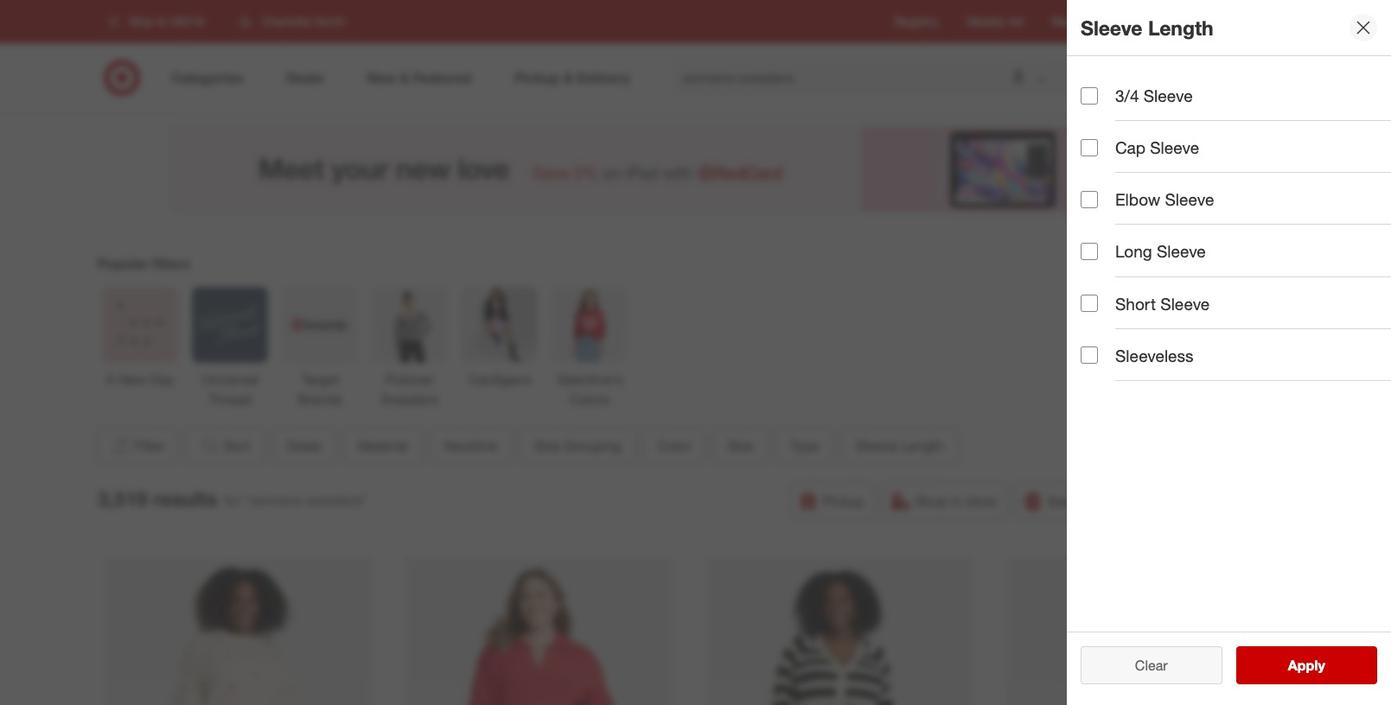 Task type: locate. For each thing, give the bounding box(es) containing it.
0 vertical spatial day
[[150, 371, 174, 388]]

size for size grouping
[[534, 437, 560, 455]]

sleeve length button
[[841, 427, 959, 465]]

a new day link
[[102, 287, 178, 390]]

cardigans
[[468, 371, 531, 388]]

valentine's colors link
[[552, 287, 628, 410]]

valentine's
[[557, 371, 623, 388]]

short
[[1115, 294, 1156, 314]]

women's button-down cardigan - a new day™ image
[[706, 558, 973, 706], [706, 558, 973, 706]]

2 size from the left
[[728, 437, 754, 455]]

target
[[1127, 14, 1160, 29], [301, 371, 339, 388]]

size for size
[[728, 437, 754, 455]]

sleeve length inside button
[[856, 437, 944, 455]]

1 vertical spatial day
[[1087, 493, 1111, 510]]

0 vertical spatial sleeve length
[[1081, 15, 1214, 39]]

1 horizontal spatial day
[[1087, 493, 1111, 510]]

size left grouping
[[534, 437, 560, 455]]

search button
[[1064, 59, 1105, 100]]

target inside target brands
[[301, 371, 339, 388]]

size grouping button
[[519, 427, 636, 465]]

target brands link
[[282, 287, 358, 410]]

sleeve length
[[1081, 15, 1214, 39], [856, 437, 944, 455]]

1 horizontal spatial sleeve length
[[1081, 15, 1214, 39]]

sleeve right cap
[[1150, 138, 1199, 157]]

0 horizontal spatial length
[[901, 437, 944, 455]]

day inside button
[[1087, 493, 1111, 510]]

cardigans link
[[462, 287, 538, 390]]

elbow sleeve
[[1115, 190, 1214, 209]]

long sleeve
[[1115, 242, 1206, 261]]

size
[[534, 437, 560, 455], [728, 437, 754, 455]]

1 horizontal spatial target
[[1127, 14, 1160, 29]]

ad
[[1009, 14, 1024, 29]]

deals
[[287, 437, 322, 455]]

1 vertical spatial target
[[301, 371, 339, 388]]

sleeve down sponsored
[[1157, 242, 1206, 261]]

3,519 results for "womens sweaters"
[[98, 487, 367, 511]]

length up shop
[[901, 437, 944, 455]]

shop in store
[[915, 493, 997, 510]]

universal thread link
[[192, 287, 268, 410]]

sleeve right short
[[1161, 294, 1210, 314]]

universal
[[201, 371, 259, 388]]

same day delivery
[[1047, 493, 1164, 510]]

short sleeve
[[1115, 294, 1210, 314]]

0 horizontal spatial target
[[301, 371, 339, 388]]

0 vertical spatial length
[[1148, 15, 1214, 39]]

pullover
[[385, 371, 434, 388]]

neckline button
[[429, 427, 513, 465]]

size inside size grouping 'button'
[[534, 437, 560, 455]]

in
[[951, 493, 962, 510]]

sleeve for long
[[1157, 242, 1206, 261]]

1 horizontal spatial size
[[728, 437, 754, 455]]

new
[[119, 371, 147, 388]]

apply button
[[1236, 647, 1377, 685]]

for
[[224, 492, 241, 510]]

1 size from the left
[[534, 437, 560, 455]]

sleeve right 3/4
[[1144, 86, 1193, 105]]

0 horizontal spatial sleeve length
[[856, 437, 944, 455]]

Elbow Sleeve checkbox
[[1081, 191, 1098, 208]]

day
[[150, 371, 174, 388], [1087, 493, 1111, 510]]

length
[[1148, 15, 1214, 39], [901, 437, 944, 455]]

popular filters
[[98, 255, 190, 272]]

1 horizontal spatial length
[[1148, 15, 1214, 39]]

sleeve up pickup
[[856, 437, 897, 455]]

type
[[790, 437, 819, 455]]

sleeve length inside dialog
[[1081, 15, 1214, 39]]

pickup
[[823, 493, 864, 510]]

day right same
[[1087, 493, 1111, 510]]

valentine's colors
[[557, 371, 623, 408]]

1 vertical spatial length
[[901, 437, 944, 455]]

sleeve up search
[[1081, 15, 1143, 39]]

weekly ad link
[[967, 13, 1024, 30]]

1 vertical spatial sleeve length
[[856, 437, 944, 455]]

0 vertical spatial target
[[1127, 14, 1160, 29]]

target circle
[[1127, 14, 1195, 29]]

sleeve
[[1081, 15, 1143, 39], [1144, 86, 1193, 105], [1150, 138, 1199, 157], [1165, 190, 1214, 209], [1157, 242, 1206, 261], [1161, 294, 1210, 314], [856, 437, 897, 455]]

elbow
[[1115, 190, 1161, 209]]

0 horizontal spatial size
[[534, 437, 560, 455]]

length up 3/4 sleeve
[[1148, 15, 1214, 39]]

size left type button
[[728, 437, 754, 455]]

sleeve for 3/4
[[1144, 86, 1193, 105]]

target left circle
[[1127, 14, 1160, 29]]

filters
[[152, 255, 190, 272]]

sweaters
[[381, 391, 439, 408]]

delivery
[[1115, 493, 1164, 510]]

sleeve length up 3/4 sleeve
[[1081, 15, 1214, 39]]

Cap Sleeve checkbox
[[1081, 139, 1098, 156]]

target up brands
[[301, 371, 339, 388]]

women's open collar sweater - ava & viv™ image
[[405, 558, 672, 706], [405, 558, 672, 706]]

women's crewneck pullover valentine's day sweater - a new day™ image
[[104, 558, 371, 706], [104, 558, 371, 706]]

sleeve up sponsored
[[1165, 190, 1214, 209]]

sleeve length up shop
[[856, 437, 944, 455]]

3/4 sleeve
[[1115, 86, 1193, 105]]

size inside size button
[[728, 437, 754, 455]]

popular
[[98, 255, 149, 272]]

target circle link
[[1127, 13, 1195, 30]]

material
[[358, 437, 408, 455]]

material button
[[343, 427, 423, 465]]

target inside target circle "link"
[[1127, 14, 1160, 29]]

day right new
[[150, 371, 174, 388]]

Long Sleeve checkbox
[[1081, 243, 1098, 260]]

filter
[[135, 437, 165, 455]]

pullover sweaters
[[381, 371, 439, 408]]

same
[[1047, 493, 1083, 510]]

apply
[[1288, 657, 1325, 674]]

3,519
[[98, 487, 147, 511]]

women's spring pullover sweater - a new day™ image
[[1007, 558, 1274, 706], [1007, 558, 1274, 706]]

weekly ad
[[967, 14, 1024, 29]]

size grouping
[[534, 437, 622, 455]]

size button
[[713, 427, 768, 465]]



Task type: describe. For each thing, give the bounding box(es) containing it.
long
[[1115, 242, 1152, 261]]

pullover sweaters link
[[372, 287, 448, 410]]

thread
[[208, 391, 252, 408]]

length inside button
[[901, 437, 944, 455]]

a
[[106, 371, 115, 388]]

type button
[[775, 427, 834, 465]]

deals button
[[272, 427, 336, 465]]

target for target brands
[[301, 371, 339, 388]]

sleeve for short
[[1161, 294, 1210, 314]]

clear button
[[1081, 647, 1222, 685]]

sort button
[[185, 427, 265, 465]]

sponsored
[[1157, 214, 1208, 227]]

sleeve length dialog
[[1067, 0, 1391, 706]]

grouping
[[564, 437, 622, 455]]

shop
[[915, 493, 947, 510]]

filter button
[[98, 427, 178, 465]]

redcard link
[[1051, 13, 1100, 30]]

target brands
[[298, 371, 342, 408]]

sort
[[224, 437, 251, 455]]

universal thread
[[201, 371, 259, 408]]

weekly
[[967, 14, 1005, 29]]

sleeve for elbow
[[1165, 190, 1214, 209]]

Sleeveless checkbox
[[1081, 347, 1098, 364]]

neckline
[[444, 437, 498, 455]]

target for target circle
[[1127, 14, 1160, 29]]

sweaters"
[[307, 492, 367, 510]]

redcard
[[1051, 14, 1100, 29]]

sleeve for cap
[[1150, 138, 1199, 157]]

cap
[[1115, 138, 1146, 157]]

3/4
[[1115, 86, 1139, 105]]

What can we help you find? suggestions appear below search field
[[672, 59, 1076, 97]]

Short Sleeve checkbox
[[1081, 295, 1098, 312]]

clear
[[1135, 657, 1168, 674]]

colors
[[569, 391, 610, 408]]

color button
[[643, 427, 706, 465]]

registry
[[894, 14, 939, 29]]

brands
[[298, 391, 342, 408]]

advertisement element
[[170, 126, 1208, 213]]

shop in store button
[[883, 482, 1008, 520]]

same day delivery button
[[1015, 482, 1176, 520]]

registry link
[[894, 13, 939, 30]]

pickup button
[[791, 482, 876, 520]]

color
[[658, 437, 691, 455]]

length inside dialog
[[1148, 15, 1214, 39]]

3/4 Sleeve checkbox
[[1081, 87, 1098, 104]]

0 horizontal spatial day
[[150, 371, 174, 388]]

a new day
[[106, 371, 174, 388]]

sleeveless
[[1115, 346, 1194, 366]]

sleeve inside button
[[856, 437, 897, 455]]

results
[[153, 487, 217, 511]]

search
[[1064, 71, 1105, 88]]

circle
[[1164, 14, 1195, 29]]

cap sleeve
[[1115, 138, 1199, 157]]

"womens
[[245, 492, 303, 510]]

store
[[966, 493, 997, 510]]



Task type: vqa. For each thing, say whether or not it's contained in the screenshot.
Cardigans link
yes



